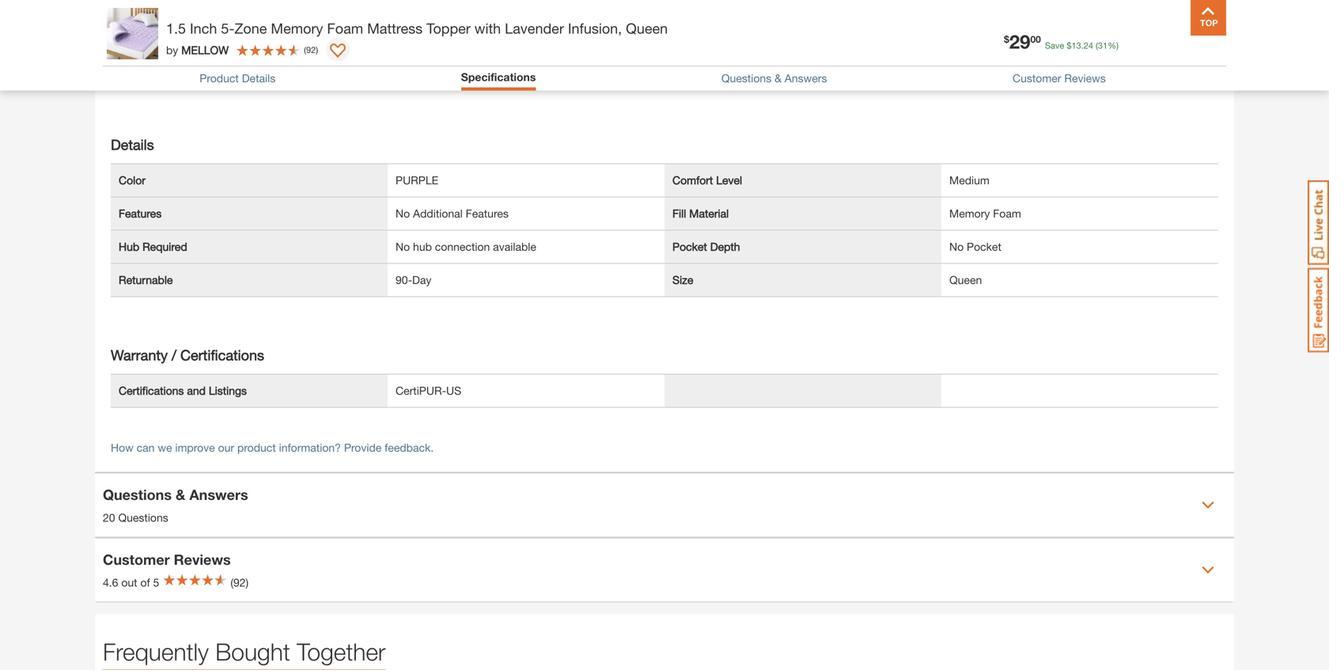 Task type: vqa. For each thing, say whether or not it's contained in the screenshot.


Task type: describe. For each thing, give the bounding box(es) containing it.
5
[[153, 576, 159, 589]]

infusion,
[[568, 20, 622, 37]]

79.00 in
[[396, 63, 435, 76]]

comfort level
[[673, 174, 743, 187]]

1 vertical spatial details
[[111, 136, 154, 153]]

bought
[[215, 638, 290, 666]]

save
[[1045, 40, 1065, 51]]

day
[[412, 273, 432, 286]]

0 horizontal spatial (
[[304, 45, 306, 55]]

zone
[[235, 20, 267, 37]]

4.6
[[103, 576, 118, 589]]

10001
[[344, 30, 379, 46]]

questions & answers
[[722, 72, 827, 85]]

(in.) for product length (in.)
[[198, 63, 216, 76]]

5-
[[221, 20, 235, 37]]

comfort
[[673, 174, 713, 187]]

0 horizontal spatial $
[[1004, 34, 1010, 45]]

no additional features
[[396, 207, 509, 220]]

2 features from the left
[[466, 207, 509, 220]]

0 vertical spatial customer
[[1013, 72, 1062, 85]]

1 horizontal spatial topper
[[427, 20, 471, 37]]

hub required
[[119, 240, 187, 253]]

0 horizontal spatial reviews
[[174, 551, 231, 568]]

0 vertical spatial queen
[[626, 20, 668, 37]]

59.00
[[950, 63, 977, 76]]

1.5 for 1.5 inch 5-zone memory foam mattress topper with lavender infusion, queen
[[166, 20, 186, 37]]

certipur-us
[[396, 384, 462, 397]]

59.00 in
[[950, 63, 989, 76]]

product details
[[200, 72, 276, 85]]

memory foam
[[950, 207, 1022, 220]]

00
[[1031, 34, 1041, 45]]

warranty / certifications
[[111, 346, 264, 364]]

top button
[[1191, 0, 1227, 36]]

1.5 for 1.5
[[396, 30, 411, 43]]

& for questions & answers
[[775, 72, 782, 85]]

information?
[[279, 441, 341, 454]]

0 vertical spatial foam
[[327, 20, 363, 37]]

0 vertical spatial reviews
[[1065, 72, 1106, 85]]

color
[[119, 174, 146, 187]]

1 vertical spatial foam
[[993, 207, 1022, 220]]

0 vertical spatial memory
[[271, 20, 323, 37]]

product
[[237, 441, 276, 454]]

product length (in.)
[[119, 63, 216, 76]]

in for 79.00 in
[[427, 63, 435, 76]]

and
[[187, 384, 206, 397]]

display image
[[330, 44, 346, 59]]

we
[[158, 441, 172, 454]]

out
[[121, 576, 137, 589]]

feedback.
[[385, 441, 434, 454]]

size
[[673, 273, 694, 286]]

medium
[[950, 174, 990, 187]]

( 92 )
[[304, 45, 318, 55]]

24
[[1084, 40, 1094, 51]]

1 horizontal spatial $
[[1067, 40, 1072, 51]]

/
[[172, 346, 176, 364]]

%)
[[1108, 40, 1119, 51]]

92
[[306, 45, 316, 55]]

0 vertical spatial certifications
[[180, 346, 264, 364]]

warranty
[[111, 346, 168, 364]]

how can we improve our product information? provide feedback.
[[111, 441, 434, 454]]

returnable
[[119, 273, 173, 286]]

0 horizontal spatial customer reviews
[[103, 551, 231, 568]]

0 vertical spatial details
[[242, 72, 276, 85]]

(92)
[[231, 576, 249, 589]]

1 vertical spatial customer
[[103, 551, 170, 568]]

listings
[[209, 384, 247, 397]]

1 vertical spatial certifications
[[119, 384, 184, 397]]

fill material
[[673, 207, 729, 220]]

required
[[143, 240, 187, 253]]

can
[[137, 441, 155, 454]]

questions & answers 20 questions
[[103, 486, 248, 524]]

caret image for questions & answers
[[1202, 499, 1215, 512]]

caret image for customer reviews
[[1202, 564, 1215, 576]]

together
[[297, 638, 386, 666]]

13
[[1072, 40, 1082, 51]]

of
[[140, 576, 150, 589]]

questions for questions & answers
[[722, 72, 772, 85]]

( inside $ 29 00 save $ 13 . 24 ( 31 %)
[[1096, 40, 1098, 51]]

services
[[969, 42, 1017, 57]]

29
[[1010, 30, 1031, 53]]

& for questions & answers 20 questions
[[176, 486, 185, 503]]

frequently
[[103, 638, 209, 666]]

hub
[[413, 240, 432, 253]]

1 horizontal spatial mattress
[[367, 20, 423, 37]]

)
[[316, 45, 318, 55]]

1.5 inch 5-zone memory foam mattress topper with lavender infusion, queen
[[166, 20, 668, 37]]

answers for questions & answers 20 questions
[[189, 486, 248, 503]]

ashburn
[[196, 30, 244, 46]]

90-day
[[396, 273, 432, 286]]

2 vertical spatial questions
[[118, 511, 168, 524]]

.
[[1082, 40, 1084, 51]]

no pocket
[[950, 240, 1002, 253]]

ashburn 9pm
[[196, 30, 277, 46]]

(in.) for product width (in.)
[[747, 63, 765, 76]]

What can we help you find today? search field
[[409, 21, 844, 55]]

9pm
[[250, 30, 277, 46]]



Task type: locate. For each thing, give the bounding box(es) containing it.
product for product details
[[200, 72, 239, 85]]

0 horizontal spatial memory
[[271, 20, 323, 37]]

1 horizontal spatial memory
[[950, 207, 990, 220]]

customer reviews up 5
[[103, 551, 231, 568]]

31
[[1098, 40, 1108, 51]]

( left )
[[304, 45, 306, 55]]

0 horizontal spatial queen
[[626, 20, 668, 37]]

features down color
[[119, 207, 162, 220]]

( right the 24
[[1096, 40, 1098, 51]]

with
[[475, 20, 501, 37]]

answers for questions & answers
[[785, 72, 827, 85]]

0 horizontal spatial (in.)
[[198, 63, 216, 76]]

1 vertical spatial customer reviews
[[103, 551, 231, 568]]

1 pocket from the left
[[673, 240, 707, 253]]

&
[[775, 72, 782, 85], [176, 486, 185, 503]]

product for product width (in.)
[[673, 63, 712, 76]]

10001 button
[[325, 30, 380, 46]]

available
[[493, 240, 537, 253]]

1 vertical spatial reviews
[[174, 551, 231, 568]]

mattress up "79.00" on the left of the page
[[367, 20, 423, 37]]

depth
[[711, 240, 740, 253]]

0 horizontal spatial topper
[[165, 30, 199, 43]]

1 vertical spatial questions
[[103, 486, 172, 503]]

no
[[396, 207, 410, 220], [396, 240, 410, 253], [950, 240, 964, 253]]

memory down "medium"
[[950, 207, 990, 220]]

answers right width
[[785, 72, 827, 85]]

details
[[242, 72, 276, 85], [111, 136, 154, 153]]

how
[[111, 441, 134, 454]]

in
[[427, 63, 435, 76], [981, 63, 989, 76]]

live chat image
[[1308, 180, 1330, 265]]

features
[[119, 207, 162, 220], [466, 207, 509, 220]]

topper up by in the left of the page
[[165, 30, 199, 43]]

product details button
[[200, 72, 276, 85], [200, 72, 276, 85]]

0 vertical spatial answers
[[785, 72, 827, 85]]

0 vertical spatial questions
[[722, 72, 772, 85]]

mellow
[[181, 43, 229, 56]]

reviews up the (92)
[[174, 551, 231, 568]]

1 horizontal spatial customer reviews
[[1013, 72, 1106, 85]]

$
[[1004, 34, 1010, 45], [1067, 40, 1072, 51]]

4.6 out of 5
[[103, 576, 159, 589]]

2 horizontal spatial product
[[673, 63, 712, 76]]

0 horizontal spatial mattress
[[119, 30, 162, 43]]

0 horizontal spatial &
[[176, 486, 185, 503]]

by
[[166, 43, 178, 56]]

0 horizontal spatial answers
[[189, 486, 248, 503]]

width
[[715, 63, 744, 76]]

certifications up listings
[[180, 346, 264, 364]]

1 horizontal spatial &
[[775, 72, 782, 85]]

0 horizontal spatial in
[[427, 63, 435, 76]]

caret image
[[1202, 499, 1215, 512], [1202, 564, 1215, 576]]

$ left '00'
[[1004, 34, 1010, 45]]

diy button
[[1038, 19, 1088, 57]]

1 vertical spatial caret image
[[1202, 564, 1215, 576]]

1 horizontal spatial product
[[200, 72, 239, 85]]

foam up "display" icon
[[327, 20, 363, 37]]

0 horizontal spatial 1.5
[[166, 20, 186, 37]]

memory up 92
[[271, 20, 323, 37]]

material
[[690, 207, 729, 220]]

queen
[[626, 20, 668, 37], [950, 273, 982, 286]]

answers inside questions & answers 20 questions
[[189, 486, 248, 503]]

certifications and listings
[[119, 384, 247, 397]]

length
[[161, 63, 195, 76]]

no hub connection available
[[396, 240, 537, 253]]

our
[[218, 441, 234, 454]]

1 vertical spatial answers
[[189, 486, 248, 503]]

1.5 up by in the left of the page
[[166, 20, 186, 37]]

customer up 4.6 out of 5
[[103, 551, 170, 568]]

1 caret image from the top
[[1202, 499, 1215, 512]]

customer reviews
[[1013, 72, 1106, 85], [103, 551, 231, 568]]

1 horizontal spatial answers
[[785, 72, 827, 85]]

product for product length (in.)
[[119, 63, 158, 76]]

queen down no pocket
[[950, 273, 982, 286]]

0 horizontal spatial details
[[111, 136, 154, 153]]

1 vertical spatial queen
[[950, 273, 982, 286]]

click to redirect to view my cart page image
[[1186, 19, 1205, 38]]

how can we improve our product information? provide feedback. link
[[111, 441, 434, 454]]

0 horizontal spatial customer
[[103, 551, 170, 568]]

foam
[[327, 20, 363, 37], [993, 207, 1022, 220]]

79.00
[[396, 63, 423, 76]]

1 horizontal spatial pocket
[[967, 240, 1002, 253]]

1 horizontal spatial customer
[[1013, 72, 1062, 85]]

(in.) down mellow
[[198, 63, 216, 76]]

foam up no pocket
[[993, 207, 1022, 220]]

0 horizontal spatial foam
[[327, 20, 363, 37]]

& down improve
[[176, 486, 185, 503]]

1 vertical spatial memory
[[950, 207, 990, 220]]

details up color
[[111, 136, 154, 153]]

reviews down . on the right top of page
[[1065, 72, 1106, 85]]

improve
[[175, 441, 215, 454]]

no left hub
[[396, 240, 410, 253]]

2 in from the left
[[981, 63, 989, 76]]

1 in from the left
[[427, 63, 435, 76]]

hub
[[119, 240, 139, 253]]

questions for questions & answers 20 questions
[[103, 486, 172, 503]]

(in.)
[[255, 30, 273, 43], [198, 63, 216, 76], [747, 63, 765, 76]]

1 horizontal spatial reviews
[[1065, 72, 1106, 85]]

1 horizontal spatial foam
[[993, 207, 1022, 220]]

purple
[[396, 174, 439, 187]]

topper left with
[[427, 20, 471, 37]]

details down 9pm
[[242, 72, 276, 85]]

0 horizontal spatial features
[[119, 207, 162, 220]]

customer
[[1013, 72, 1062, 85], [103, 551, 170, 568]]

1 vertical spatial &
[[176, 486, 185, 503]]

additional
[[413, 207, 463, 220]]

level
[[716, 174, 743, 187]]

product width (in.)
[[673, 63, 765, 76]]

2 horizontal spatial (in.)
[[747, 63, 765, 76]]

2 pocket from the left
[[967, 240, 1002, 253]]

in for 59.00 in
[[981, 63, 989, 76]]

diy
[[1053, 42, 1073, 57]]

product left width
[[673, 63, 712, 76]]

1 horizontal spatial (
[[1096, 40, 1098, 51]]

frequently bought together
[[103, 638, 386, 666]]

specifications
[[461, 70, 536, 84]]

1.5 up "79.00" on the left of the page
[[396, 30, 411, 43]]

mattress topper thickness (in.)
[[119, 30, 273, 43]]

1 features from the left
[[119, 207, 162, 220]]

product image image
[[107, 8, 158, 59]]

answers down our
[[189, 486, 248, 503]]

1 horizontal spatial (in.)
[[255, 30, 273, 43]]

no down memory foam
[[950, 240, 964, 253]]

customer reviews down diy
[[1013, 72, 1106, 85]]

provide
[[344, 441, 382, 454]]

20
[[103, 511, 115, 524]]

certifications down warranty
[[119, 384, 184, 397]]

2 caret image from the top
[[1202, 564, 1215, 576]]

(in.) right the thickness
[[255, 30, 273, 43]]

us
[[446, 384, 462, 397]]

$ 29 00 save $ 13 . 24 ( 31 %)
[[1004, 30, 1119, 53]]

0 horizontal spatial pocket
[[673, 240, 707, 253]]

inch
[[190, 20, 217, 37]]

product down mellow
[[200, 72, 239, 85]]

1 horizontal spatial queen
[[950, 273, 982, 286]]

in right "79.00" on the left of the page
[[427, 63, 435, 76]]

the home depot logo image
[[108, 13, 158, 63]]

queen right infusion,
[[626, 20, 668, 37]]

no for no additional features
[[396, 207, 410, 220]]

services button
[[968, 19, 1019, 57]]

1 horizontal spatial features
[[466, 207, 509, 220]]

(in.) right width
[[747, 63, 765, 76]]

by mellow
[[166, 43, 229, 56]]

no for no hub connection available
[[396, 240, 410, 253]]

pocket up size
[[673, 240, 707, 253]]

1 horizontal spatial details
[[242, 72, 276, 85]]

90-
[[396, 273, 412, 286]]

certipur-
[[396, 384, 446, 397]]

1 horizontal spatial in
[[981, 63, 989, 76]]

in right 59.00
[[981, 63, 989, 76]]

fill
[[673, 207, 686, 220]]

pocket
[[673, 240, 707, 253], [967, 240, 1002, 253]]

no left the additional
[[396, 207, 410, 220]]

feedback link image
[[1308, 268, 1330, 353]]

0 vertical spatial caret image
[[1202, 499, 1215, 512]]

& inside questions & answers 20 questions
[[176, 486, 185, 503]]

topper
[[427, 20, 471, 37], [165, 30, 199, 43]]

mattress
[[367, 20, 423, 37], [119, 30, 162, 43]]

0 horizontal spatial product
[[119, 63, 158, 76]]

thickness
[[202, 30, 252, 43]]

(
[[1096, 40, 1098, 51], [304, 45, 306, 55]]

0 vertical spatial customer reviews
[[1013, 72, 1106, 85]]

customer down 'save'
[[1013, 72, 1062, 85]]

pocket down memory foam
[[967, 240, 1002, 253]]

1 horizontal spatial 1.5
[[396, 30, 411, 43]]

connection
[[435, 240, 490, 253]]

& right width
[[775, 72, 782, 85]]

product down product image
[[119, 63, 158, 76]]

features up no hub connection available
[[466, 207, 509, 220]]

$ left . on the right top of page
[[1067, 40, 1072, 51]]

answers
[[785, 72, 827, 85], [189, 486, 248, 503]]

no for no pocket
[[950, 240, 964, 253]]

mattress up product length (in.) at the top left
[[119, 30, 162, 43]]

0 vertical spatial &
[[775, 72, 782, 85]]

certifications
[[180, 346, 264, 364], [119, 384, 184, 397]]

pocket depth
[[673, 240, 740, 253]]



